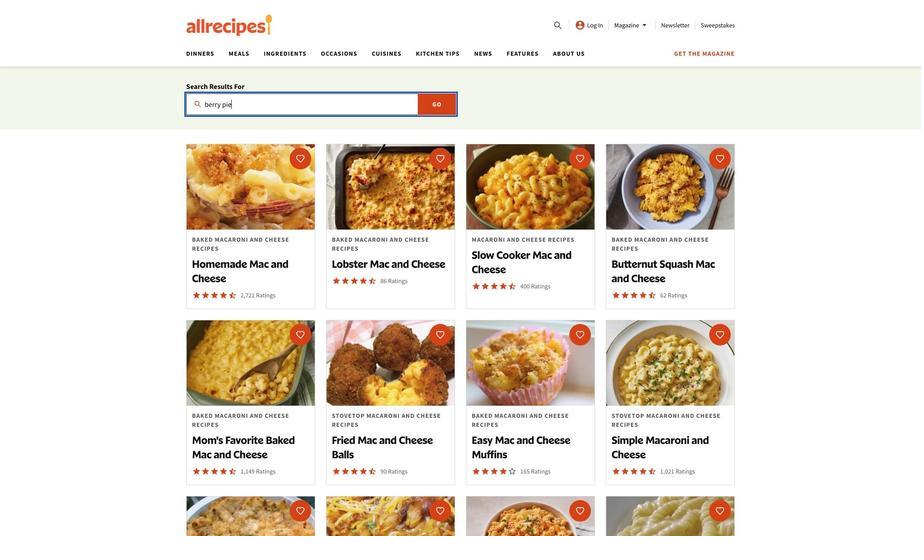 Task type: vqa. For each thing, say whether or not it's contained in the screenshot.
the leftmost all
no



Task type: describe. For each thing, give the bounding box(es) containing it.
butternut squash mac and cheese image
[[606, 144, 735, 230]]

star half image for the high angle looking at a green bowl full of slow cooker mac and cheese image
[[508, 282, 517, 291]]

high angle looking at a green casserole dish of mac and cheese with a spoonful resting inside image
[[187, 321, 315, 406]]

search image
[[553, 20, 563, 31]]

caret_down image
[[639, 20, 650, 31]]

save recipe image for the high angle looking at a green bowl full of slow cooker mac and cheese image
[[576, 154, 585, 163]]

save recipe image for close up view of a mac and cheese muffin in a pink muffin cup image
[[576, 331, 585, 340]]

star half image for high angle looking at a green casserole dish of mac and cheese with a spoonful resting inside image
[[228, 467, 237, 476]]

save recipe image for high angle looking at a green casserole dish of mac and cheese with a spoonful resting inside image
[[296, 331, 305, 340]]

close up on a bowl of buffalo chicken mac and cheese garnished with fresh herbs image
[[466, 497, 595, 537]]

account image
[[575, 20, 586, 31]]

overhead view of a full bowl of creamy macaroni and cheese topped with black pepper and image
[[606, 321, 735, 406]]

close up of lobster mac and cheese image
[[327, 144, 455, 230]]

close up view of a mac and cheese muffin in a pink muffin cup image
[[466, 321, 595, 406]]



Task type: locate. For each thing, give the bounding box(es) containing it.
star empty image
[[508, 467, 517, 476]]

save recipe image for close up on a bowl of buffalo chicken mac and cheese garnished with fresh herbs image
[[576, 507, 585, 516]]

star half image for macro view of a creamy spoonful of homemade mac and cheese being served. image
[[228, 291, 237, 300]]

close up view of lobster mac and cheese topped with breadcrumbs, in a white baking dish image
[[187, 497, 315, 537]]

1 vertical spatial star half image
[[228, 291, 237, 300]]

star half image
[[508, 282, 517, 291], [648, 291, 657, 300], [368, 467, 377, 476], [648, 467, 657, 476]]

star half image for 'close up of lobster mac and cheese' image
[[368, 277, 377, 286]]

save recipe image for macro view of a creamy spoonful of homemade mac and cheese being served. image
[[296, 154, 305, 163]]

save recipe image
[[296, 154, 305, 163], [436, 154, 445, 163], [576, 154, 585, 163], [716, 154, 725, 163], [296, 507, 305, 516], [436, 507, 445, 516], [716, 507, 725, 516]]

save recipe image for butternut squash mac and cheese "image"
[[716, 154, 725, 163]]

star image
[[350, 277, 359, 286], [359, 277, 368, 286], [481, 282, 490, 291], [490, 282, 499, 291], [499, 282, 508, 291], [192, 291, 201, 300], [210, 291, 219, 300], [219, 291, 228, 300], [612, 291, 621, 300], [630, 291, 639, 300], [201, 467, 210, 476], [332, 467, 341, 476], [341, 467, 350, 476], [350, 467, 359, 476], [359, 467, 368, 476], [472, 467, 481, 476], [612, 467, 621, 476], [621, 467, 630, 476], [639, 467, 648, 476]]

high angle looking at a green bowl full of slow cooker mac and cheese image
[[466, 144, 595, 230]]

None search field
[[186, 94, 456, 115]]

save recipe image for 'close up of lobster mac and cheese' image
[[436, 154, 445, 163]]

home image
[[186, 14, 273, 36]]

banner
[[0, 0, 921, 67]]

star half image
[[368, 277, 377, 286], [228, 291, 237, 300], [228, 467, 237, 476]]

navigation
[[179, 47, 735, 67]]

macro view of a creamy spoonful of homemade mac and cheese being served. image
[[187, 144, 315, 230]]

2 vertical spatial star half image
[[228, 467, 237, 476]]

save recipe image
[[296, 331, 305, 340], [436, 331, 445, 340], [576, 331, 585, 340], [716, 331, 725, 340], [576, 507, 585, 516]]

main content
[[0, 67, 921, 537]]

save recipe image for overhead view of a full bowl of creamy macaroni and cheese topped with black pepper and image
[[716, 331, 725, 340]]

search image
[[193, 100, 202, 109]]

0 vertical spatial star half image
[[368, 277, 377, 286]]

star half image for butternut squash mac and cheese "image"
[[648, 291, 657, 300]]

star image
[[332, 277, 341, 286], [341, 277, 350, 286], [472, 282, 481, 291], [201, 291, 210, 300], [621, 291, 630, 300], [639, 291, 648, 300], [192, 467, 201, 476], [210, 467, 219, 476], [219, 467, 228, 476], [481, 467, 490, 476], [490, 467, 499, 476], [499, 467, 508, 476], [630, 467, 639, 476]]

Search text field
[[186, 94, 456, 115]]

star half image for overhead view of a full bowl of creamy macaroni and cheese topped with black pepper and image
[[648, 467, 657, 476]]

save recipe image for the close up view of lobster mac and cheese topped with breadcrumbs, in a white baking dish image
[[296, 507, 305, 516]]



